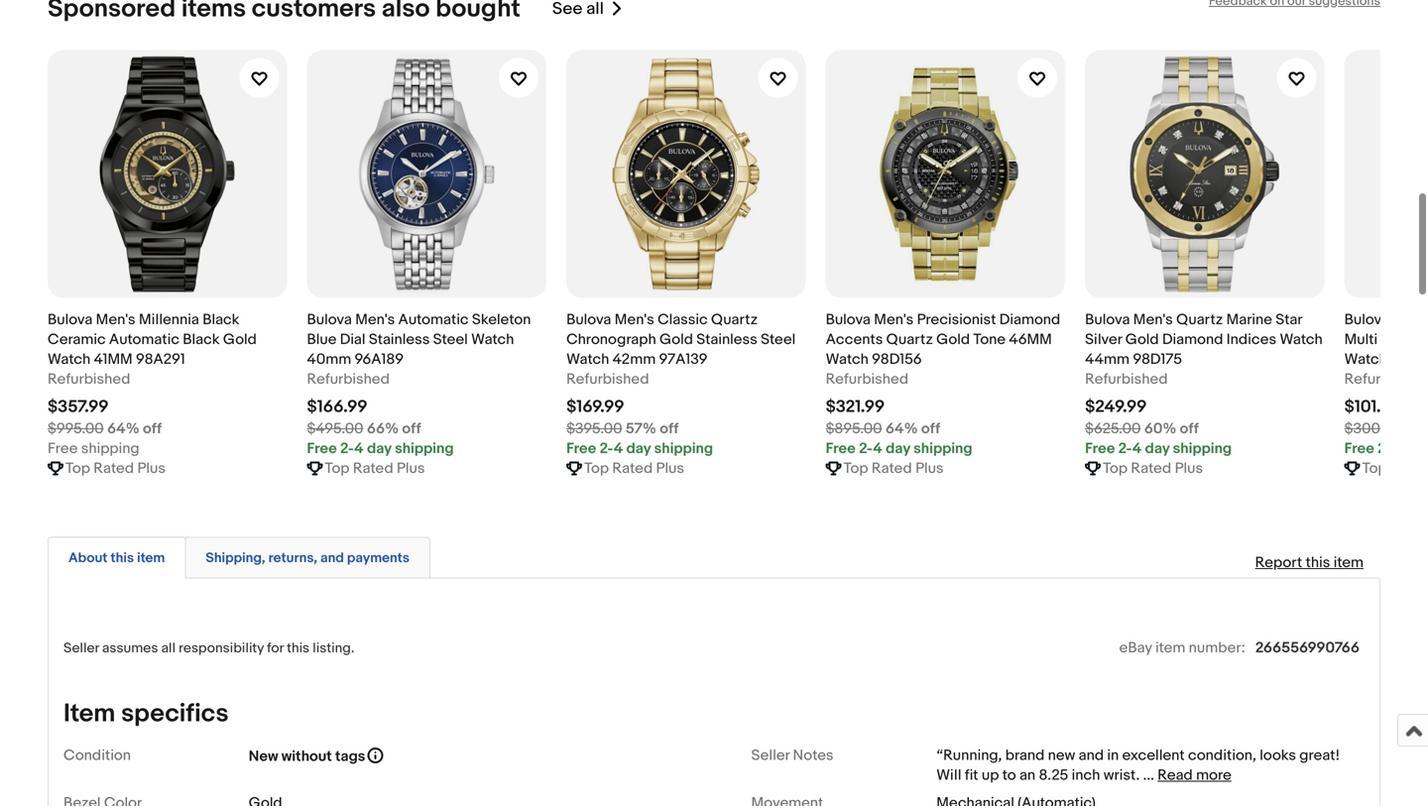 Task type: locate. For each thing, give the bounding box(es) containing it.
5 rated from the left
[[1131, 460, 1172, 478]]

watch down accents
[[826, 351, 869, 369]]

off
[[143, 420, 162, 438], [402, 420, 421, 438], [660, 420, 679, 438], [921, 420, 940, 438], [1180, 420, 1199, 438]]

1 plus from the left
[[137, 460, 166, 478]]

skeleton
[[472, 311, 531, 329]]

stainless up 96a189
[[369, 331, 430, 349]]

shipping inside bulova men's precisionist diamond accents quartz gold tone 46mm watch 98d156 refurbished $321.99 $895.00 64% off free 2-4 day shipping
[[914, 440, 973, 458]]

refurbished text field up the '$101.99' text box
[[1345, 370, 1427, 389]]

day inside bulova men's quartz marine star silver gold diamond indices watch 44mm 98d175 refurbished $249.99 $625.00 60% off free 2-4 day shipping
[[1145, 440, 1170, 458]]

plus for $995.00
[[137, 460, 166, 478]]

3 free from the left
[[566, 440, 596, 458]]

6 free from the left
[[1345, 440, 1375, 458]]

4 men's from the left
[[874, 311, 914, 329]]

bulova up ceramic at the left
[[48, 311, 93, 329]]

top rated plus down free 2-4 day shipping text field at the left
[[325, 460, 425, 478]]

rated down 60%
[[1131, 460, 1172, 478]]

gold inside bulova men's millennia black ceramic automatic black gold watch 41mm 98a291 refurbished $357.99 $995.00 64% off free shipping
[[223, 331, 257, 349]]

2 bulova from the left
[[307, 311, 352, 329]]

off inside bulova men's millennia black ceramic automatic black gold watch 41mm 98a291 refurbished $357.99 $995.00 64% off free shipping
[[143, 420, 162, 438]]

2 horizontal spatial top rated plus text field
[[1103, 459, 1203, 479]]

tab list
[[48, 533, 1381, 579]]

rated for $395.00
[[612, 460, 653, 478]]

top rated plus text field for $395.00
[[584, 459, 684, 479]]

4 shipping from the left
[[914, 440, 973, 458]]

4 top from the left
[[844, 460, 868, 478]]

3 4 from the left
[[873, 440, 883, 458]]

0 horizontal spatial quartz
[[711, 311, 758, 329]]

top rated plus for $249.99
[[1103, 460, 1203, 478]]

Top Rated Plus text field
[[584, 459, 684, 479], [844, 459, 944, 479], [1103, 459, 1203, 479]]

0 horizontal spatial this
[[111, 550, 134, 567]]

refurbished for $321.99
[[826, 371, 909, 388]]

top rated plus down 57%
[[584, 460, 684, 478]]

free down $995.00
[[48, 440, 78, 458]]

1 horizontal spatial top rated plus text field
[[844, 459, 944, 479]]

steel inside bulova men's automatic skeleton blue dial stainless steel watch 40mm 96a189 refurbished $166.99 $495.00 66% off free 2-4 day shipping
[[433, 331, 468, 349]]

0 horizontal spatial steel
[[433, 331, 468, 349]]

2 gold from the left
[[660, 331, 693, 349]]

free
[[48, 440, 78, 458], [307, 440, 337, 458], [566, 440, 596, 458], [826, 440, 856, 458], [1085, 440, 1115, 458], [1345, 440, 1375, 458]]

Free 2-4 day shipping text field
[[566, 439, 713, 459], [826, 439, 973, 459], [1085, 439, 1232, 459]]

4 gold from the left
[[1125, 331, 1159, 349]]

3 off from the left
[[660, 420, 679, 438]]

2 free 2-4 day shipping text field from the left
[[826, 439, 973, 459]]

quartz inside bulova men's classic quartz chronograph gold stainless steel watch 42mm 97a139 refurbished $169.99 $395.00 57% off free 2-4 day shipping
[[711, 311, 758, 329]]

watch for $166.99
[[471, 331, 514, 349]]

gold inside bulova men's precisionist diamond accents quartz gold tone 46mm watch 98d156 refurbished $321.99 $895.00 64% off free 2-4 day shipping
[[936, 331, 970, 349]]

2 top from the left
[[325, 460, 350, 478]]

1 horizontal spatial free 2-4 day shipping text field
[[826, 439, 973, 459]]

4 down previous price $625.00 60% off text box
[[1132, 440, 1142, 458]]

diamond up 46mm
[[1000, 311, 1061, 329]]

5 top rated plus from the left
[[1103, 460, 1203, 478]]

plus down free 2-4 day shipping text field at the left
[[397, 460, 425, 478]]

men's inside bulova men's quartz marine star silver gold diamond indices watch 44mm 98d175 refurbished $249.99 $625.00 60% off free 2-4 day shipping
[[1133, 311, 1173, 329]]

1 refurbished from the left
[[48, 371, 130, 388]]

seller notes
[[751, 747, 834, 764]]

automatic inside bulova men's automatic skeleton blue dial stainless steel watch 40mm 96a189 refurbished $166.99 $495.00 66% off free 2-4 day shipping
[[398, 311, 469, 329]]

shipping down previous price $995.00 64% off text box
[[81, 440, 140, 458]]

and
[[320, 550, 344, 567], [1079, 747, 1104, 764]]

top down free shipping text box
[[65, 460, 90, 478]]

64% for $321.99
[[886, 420, 918, 438]]

men's up 41mm
[[96, 311, 136, 329]]

refurbished text field down the 44mm at right top
[[1085, 370, 1168, 389]]

2 64% from the left
[[886, 420, 918, 438]]

$101.99 text field
[[1345, 397, 1401, 418]]

1 day from the left
[[367, 440, 392, 458]]

star
[[1276, 311, 1302, 329]]

rated for $495.00
[[353, 460, 393, 478]]

2 steel from the left
[[761, 331, 796, 349]]

item right ebay
[[1156, 639, 1186, 657]]

shipping
[[81, 440, 140, 458], [395, 440, 454, 458], [654, 440, 713, 458], [914, 440, 973, 458], [1173, 440, 1232, 458]]

4 inside bulova men's precisionist diamond accents quartz gold tone 46mm watch 98d156 refurbished $321.99 $895.00 64% off free 2-4 day shipping
[[873, 440, 883, 458]]

refurbished up $357.99 text field
[[48, 371, 130, 388]]

1 gold from the left
[[223, 331, 257, 349]]

bulova inside bulova men's classic quartz chronograph gold stainless steel watch 42mm 97a139 refurbished $169.99 $395.00 57% off free 2-4 day shipping
[[566, 311, 611, 329]]

blue
[[307, 331, 337, 349]]

quartz right classic
[[711, 311, 758, 329]]

3 gold from the left
[[936, 331, 970, 349]]

seller left assumes at the bottom left
[[63, 640, 99, 657]]

rated down free shipping text box
[[94, 460, 134, 478]]

plus for $495.00
[[397, 460, 425, 478]]

5 free from the left
[[1085, 440, 1115, 458]]

1 shipping from the left
[[81, 440, 140, 458]]

gold inside bulova men's quartz marine star silver gold diamond indices watch 44mm 98d175 refurbished $249.99 $625.00 60% off free 2-4 day shipping
[[1125, 331, 1159, 349]]

assumes
[[102, 640, 158, 657]]

4
[[354, 440, 364, 458], [614, 440, 623, 458], [873, 440, 883, 458], [1132, 440, 1142, 458], [1392, 440, 1401, 458]]

men's for refurbished
[[1133, 311, 1173, 329]]

3 top from the left
[[584, 460, 609, 478]]

shipping down 60%
[[1173, 440, 1232, 458]]

4 plus from the left
[[916, 460, 944, 478]]

top for $495.00
[[325, 460, 350, 478]]

free inside bulova men's classic quartz chronograph gold stainless steel watch 42mm 97a139 refurbished $169.99 $395.00 57% off free 2-4 day shipping
[[566, 440, 596, 458]]

0 vertical spatial and
[[320, 550, 344, 567]]

day up top rated text field
[[1405, 440, 1428, 458]]

1 horizontal spatial top rated plus text field
[[325, 459, 425, 479]]

gold down the precisionist
[[936, 331, 970, 349]]

1 steel from the left
[[433, 331, 468, 349]]

2 top rated plus text field from the left
[[844, 459, 944, 479]]

this right about
[[111, 550, 134, 567]]

day inside bulova men's refurbished $101.99 $300.00 free 2-4 day
[[1405, 440, 1428, 458]]

0 horizontal spatial diamond
[[1000, 311, 1061, 329]]

3 bulova from the left
[[566, 311, 611, 329]]

4 for $169.99
[[614, 440, 623, 458]]

2 shipping from the left
[[395, 440, 454, 458]]

top rated plus down previous price $895.00 64% off text field
[[844, 460, 944, 478]]

off inside bulova men's automatic skeleton blue dial stainless steel watch 40mm 96a189 refurbished $166.99 $495.00 66% off free 2-4 day shipping
[[402, 420, 421, 438]]

1 vertical spatial automatic
[[109, 331, 179, 349]]

shipping for $321.99
[[914, 440, 973, 458]]

5 bulova from the left
[[1085, 311, 1130, 329]]

diamond up 98d175
[[1162, 331, 1223, 349]]

shipping, returns, and payments
[[206, 550, 410, 567]]

top down $895.00
[[844, 460, 868, 478]]

top down $395.00
[[584, 460, 609, 478]]

2 horizontal spatial free 2-4 day shipping text field
[[1085, 439, 1232, 459]]

bulova for refurbished
[[1085, 311, 1130, 329]]

1 top rated plus text field from the left
[[65, 459, 166, 479]]

266556990766
[[1255, 639, 1360, 657]]

2 day from the left
[[626, 440, 651, 458]]

free down "$625.00"
[[1085, 440, 1115, 458]]

6 men's from the left
[[1393, 311, 1428, 329]]

watch down chronograph
[[566, 351, 609, 369]]

and right returns,
[[320, 550, 344, 567]]

2 stainless from the left
[[697, 331, 758, 349]]

plus down 60%
[[1175, 460, 1203, 478]]

shipping inside bulova men's automatic skeleton blue dial stainless steel watch 40mm 96a189 refurbished $166.99 $495.00 66% off free 2-4 day shipping
[[395, 440, 454, 458]]

5 2- from the left
[[1378, 440, 1392, 458]]

3 plus from the left
[[656, 460, 684, 478]]

2 horizontal spatial quartz
[[1176, 311, 1223, 329]]

3 day from the left
[[886, 440, 910, 458]]

refurbished inside bulova men's millennia black ceramic automatic black gold watch 41mm 98a291 refurbished $357.99 $995.00 64% off free shipping
[[48, 371, 130, 388]]

watch inside bulova men's classic quartz chronograph gold stainless steel watch 42mm 97a139 refurbished $169.99 $395.00 57% off free 2-4 day shipping
[[566, 351, 609, 369]]

rated down 57%
[[612, 460, 653, 478]]

free 2-4 day shipping text field down $895.00
[[826, 439, 973, 459]]

item inside "about this item" button
[[137, 550, 165, 567]]

6 rated from the left
[[1391, 460, 1428, 478]]

steel left accents
[[761, 331, 796, 349]]

men's inside bulova men's millennia black ceramic automatic black gold watch 41mm 98a291 refurbished $357.99 $995.00 64% off free shipping
[[96, 311, 136, 329]]

plus for $395.00
[[656, 460, 684, 478]]

1 horizontal spatial steel
[[761, 331, 796, 349]]

free inside bulova men's precisionist diamond accents quartz gold tone 46mm watch 98d156 refurbished $321.99 $895.00 64% off free 2-4 day shipping
[[826, 440, 856, 458]]

plus down free shipping text box
[[137, 460, 166, 478]]

2 horizontal spatial refurbished text field
[[1085, 370, 1168, 389]]

all
[[161, 640, 176, 657]]

and up inch
[[1079, 747, 1104, 764]]

1 vertical spatial and
[[1079, 747, 1104, 764]]

free down $895.00
[[826, 440, 856, 458]]

5 4 from the left
[[1392, 440, 1401, 458]]

64% inside bulova men's precisionist diamond accents quartz gold tone 46mm watch 98d156 refurbished $321.99 $895.00 64% off free 2-4 day shipping
[[886, 420, 918, 438]]

1 horizontal spatial automatic
[[398, 311, 469, 329]]

0 horizontal spatial top rated plus text field
[[65, 459, 166, 479]]

watch down ceramic at the left
[[48, 351, 90, 369]]

0 horizontal spatial top rated plus text field
[[584, 459, 684, 479]]

2 horizontal spatial refurbished text field
[[1345, 370, 1427, 389]]

3 2- from the left
[[859, 440, 873, 458]]

4 inside bulova men's classic quartz chronograph gold stainless steel watch 42mm 97a139 refurbished $169.99 $395.00 57% off free 2-4 day shipping
[[614, 440, 623, 458]]

1 horizontal spatial refurbished text field
[[826, 370, 909, 389]]

automatic up 96a189
[[398, 311, 469, 329]]

top rated plus
[[65, 460, 166, 478], [325, 460, 425, 478], [584, 460, 684, 478], [844, 460, 944, 478], [1103, 460, 1203, 478]]

refurbished for $357.99
[[48, 371, 130, 388]]

4 off from the left
[[921, 420, 940, 438]]

free 2-4 day shipping text field down 60%
[[1085, 439, 1232, 459]]

3 shipping from the left
[[654, 440, 713, 458]]

gold left blue
[[223, 331, 257, 349]]

refurbished down 40mm
[[307, 371, 390, 388]]

1 top from the left
[[65, 460, 90, 478]]

notes
[[793, 747, 834, 764]]

0 horizontal spatial and
[[320, 550, 344, 567]]

off inside bulova men's classic quartz chronograph gold stainless steel watch 42mm 97a139 refurbished $169.99 $395.00 57% off free 2-4 day shipping
[[660, 420, 679, 438]]

1 top rated plus text field from the left
[[584, 459, 684, 479]]

refurbished inside bulova men's automatic skeleton blue dial stainless steel watch 40mm 96a189 refurbished $166.99 $495.00 66% off free 2-4 day shipping
[[307, 371, 390, 388]]

46mm
[[1009, 331, 1052, 349]]

top down $495.00
[[325, 460, 350, 478]]

3 free 2-4 day shipping text field from the left
[[1085, 439, 1232, 459]]

previous price $300.00 66% off text field
[[1345, 419, 1428, 439]]

black right millennia
[[203, 311, 240, 329]]

1 rated from the left
[[94, 460, 134, 478]]

bulova for $321.99
[[826, 311, 871, 329]]

steel inside bulova men's classic quartz chronograph gold stainless steel watch 42mm 97a139 refurbished $169.99 $395.00 57% off free 2-4 day shipping
[[761, 331, 796, 349]]

shipping inside bulova men's millennia black ceramic automatic black gold watch 41mm 98a291 refurbished $357.99 $995.00 64% off free shipping
[[81, 440, 140, 458]]

off right 66%
[[402, 420, 421, 438]]

free inside bulova men's automatic skeleton blue dial stainless steel watch 40mm 96a189 refurbished $166.99 $495.00 66% off free 2-4 day shipping
[[307, 440, 337, 458]]

bulova up chronograph
[[566, 311, 611, 329]]

4 free from the left
[[826, 440, 856, 458]]

1 off from the left
[[143, 420, 162, 438]]

great!
[[1300, 747, 1340, 764]]

plus down previous price $895.00 64% off text field
[[916, 460, 944, 478]]

steel
[[433, 331, 468, 349], [761, 331, 796, 349]]

Top Rated Plus text field
[[65, 459, 166, 479], [325, 459, 425, 479]]

diamond
[[1000, 311, 1061, 329], [1162, 331, 1223, 349]]

1 refurbished text field from the left
[[48, 370, 130, 389]]

0 horizontal spatial free 2-4 day shipping text field
[[566, 439, 713, 459]]

1 horizontal spatial this
[[287, 640, 310, 657]]

...
[[1143, 766, 1154, 784]]

2 refurbished text field from the left
[[307, 370, 390, 389]]

$495.00
[[307, 420, 363, 438]]

5 top from the left
[[1103, 460, 1128, 478]]

previous price $995.00 64% off text field
[[48, 419, 162, 439]]

to
[[1003, 766, 1016, 784]]

96a189
[[355, 351, 404, 369]]

day
[[367, 440, 392, 458], [626, 440, 651, 458], [886, 440, 910, 458], [1145, 440, 1170, 458], [1405, 440, 1428, 458]]

0 horizontal spatial automatic
[[109, 331, 179, 349]]

refurbished text field for $166.99
[[307, 370, 390, 389]]

refurbished up $169.99
[[566, 371, 649, 388]]

top rated plus text field down previous price $995.00 64% off text box
[[65, 459, 166, 479]]

5 plus from the left
[[1175, 460, 1203, 478]]

5 day from the left
[[1405, 440, 1428, 458]]

stainless inside bulova men's classic quartz chronograph gold stainless steel watch 42mm 97a139 refurbished $169.99 $395.00 57% off free 2-4 day shipping
[[697, 331, 758, 349]]

stainless inside bulova men's automatic skeleton blue dial stainless steel watch 40mm 96a189 refurbished $166.99 $495.00 66% off free 2-4 day shipping
[[369, 331, 430, 349]]

men's for $166.99
[[355, 311, 395, 329]]

rated down previous price $895.00 64% off text field
[[872, 460, 912, 478]]

millennia
[[139, 311, 199, 329]]

Free 2-4 day text field
[[1345, 439, 1428, 459]]

watch inside bulova men's millennia black ceramic automatic black gold watch 41mm 98a291 refurbished $357.99 $995.00 64% off free shipping
[[48, 351, 90, 369]]

1 refurbished text field from the left
[[566, 370, 649, 389]]

2 free from the left
[[307, 440, 337, 458]]

2- for $169.99
[[600, 440, 614, 458]]

bulova inside bulova men's quartz marine star silver gold diamond indices watch 44mm 98d175 refurbished $249.99 $625.00 60% off free 2-4 day shipping
[[1085, 311, 1130, 329]]

bulova up silver
[[1085, 311, 1130, 329]]

2 4 from the left
[[614, 440, 623, 458]]

1 free 2-4 day shipping text field from the left
[[566, 439, 713, 459]]

1 bulova from the left
[[48, 311, 93, 329]]

bulova for $169.99
[[566, 311, 611, 329]]

refurbished inside bulova men's classic quartz chronograph gold stainless steel watch 42mm 97a139 refurbished $169.99 $395.00 57% off free 2-4 day shipping
[[566, 371, 649, 388]]

2- down $495.00
[[340, 440, 354, 458]]

rated
[[94, 460, 134, 478], [353, 460, 393, 478], [612, 460, 653, 478], [872, 460, 912, 478], [1131, 460, 1172, 478], [1391, 460, 1428, 478]]

1 horizontal spatial quartz
[[886, 331, 933, 349]]

5 shipping from the left
[[1173, 440, 1232, 458]]

automatic inside bulova men's millennia black ceramic automatic black gold watch 41mm 98a291 refurbished $357.99 $995.00 64% off free shipping
[[109, 331, 179, 349]]

watch for $169.99
[[566, 351, 609, 369]]

2 horizontal spatial item
[[1334, 554, 1364, 572]]

free 2-4 day shipping text field down 57%
[[566, 439, 713, 459]]

men's inside bulova men's precisionist diamond accents quartz gold tone 46mm watch 98d156 refurbished $321.99 $895.00 64% off free 2-4 day shipping
[[874, 311, 914, 329]]

off inside bulova men's precisionist diamond accents quartz gold tone 46mm watch 98d156 refurbished $321.99 $895.00 64% off free 2-4 day shipping
[[921, 420, 940, 438]]

plus for $249.99
[[1175, 460, 1203, 478]]

seller
[[63, 640, 99, 657], [751, 747, 790, 764]]

3 refurbished text field from the left
[[1085, 370, 1168, 389]]

$625.00
[[1085, 420, 1141, 438]]

4 day from the left
[[1145, 440, 1170, 458]]

men's inside bulova men's classic quartz chronograph gold stainless steel watch 42mm 97a139 refurbished $169.99 $395.00 57% off free 2-4 day shipping
[[615, 311, 654, 329]]

refurbished text field up $169.99
[[566, 370, 649, 389]]

day down 57%
[[626, 440, 651, 458]]

1 horizontal spatial seller
[[751, 747, 790, 764]]

day inside bulova men's precisionist diamond accents quartz gold tone 46mm watch 98d156 refurbished $321.99 $895.00 64% off free 2-4 day shipping
[[886, 440, 910, 458]]

dial
[[340, 331, 366, 349]]

men's up dial
[[355, 311, 395, 329]]

men's inside bulova men's refurbished $101.99 $300.00 free 2-4 day
[[1393, 311, 1428, 329]]

watch inside bulova men's automatic skeleton blue dial stainless steel watch 40mm 96a189 refurbished $166.99 $495.00 66% off free 2-4 day shipping
[[471, 331, 514, 349]]

3 rated from the left
[[612, 460, 653, 478]]

$357.99 text field
[[48, 397, 109, 418]]

64% right $895.00
[[886, 420, 918, 438]]

0 horizontal spatial 64%
[[107, 420, 139, 438]]

black
[[203, 311, 240, 329], [183, 331, 220, 349]]

$995.00
[[48, 420, 104, 438]]

rated for $995.00
[[94, 460, 134, 478]]

refurbished
[[48, 371, 130, 388], [307, 371, 390, 388], [566, 371, 649, 388], [826, 371, 909, 388], [1085, 371, 1168, 388], [1345, 371, 1427, 388]]

0 vertical spatial automatic
[[398, 311, 469, 329]]

64%
[[107, 420, 139, 438], [886, 420, 918, 438]]

6 refurbished from the left
[[1345, 371, 1427, 388]]

watch down skeleton
[[471, 331, 514, 349]]

top rated plus text field down 66%
[[325, 459, 425, 479]]

$166.99
[[307, 397, 368, 418]]

None text field
[[552, 0, 604, 20]]

top down free 2-4 day text field
[[1362, 460, 1387, 478]]

1 horizontal spatial stainless
[[697, 331, 758, 349]]

4 for $321.99
[[873, 440, 883, 458]]

top rated plus for $495.00
[[325, 460, 425, 478]]

1 stainless from the left
[[369, 331, 430, 349]]

1 horizontal spatial 64%
[[886, 420, 918, 438]]

97a139
[[659, 351, 708, 369]]

rated down free 2-4 day shipping text field at the left
[[353, 460, 393, 478]]

4 refurbished from the left
[[826, 371, 909, 388]]

bulova inside bulova men's automatic skeleton blue dial stainless steel watch 40mm 96a189 refurbished $166.99 $495.00 66% off free 2-4 day shipping
[[307, 311, 352, 329]]

plus down 57%
[[656, 460, 684, 478]]

men's for $321.99
[[874, 311, 914, 329]]

5 refurbished from the left
[[1085, 371, 1168, 388]]

4 up top rated
[[1392, 440, 1401, 458]]

2 rated from the left
[[353, 460, 393, 478]]

1 vertical spatial seller
[[751, 747, 790, 764]]

4 4 from the left
[[1132, 440, 1142, 458]]

4 down previous price $895.00 64% off text field
[[873, 440, 883, 458]]

free inside bulova men's millennia black ceramic automatic black gold watch 41mm 98a291 refurbished $357.99 $995.00 64% off free shipping
[[48, 440, 78, 458]]

free for $357.99
[[48, 440, 78, 458]]

refurbished inside bulova men's precisionist diamond accents quartz gold tone 46mm watch 98d156 refurbished $321.99 $895.00 64% off free 2-4 day shipping
[[826, 371, 909, 388]]

refurbished text field for $357.99
[[48, 370, 130, 389]]

0 horizontal spatial item
[[137, 550, 165, 567]]

free for $321.99
[[826, 440, 856, 458]]

1 top rated plus from the left
[[65, 460, 166, 478]]

4 2- from the left
[[1118, 440, 1132, 458]]

3 refurbished text field from the left
[[1345, 370, 1427, 389]]

black down millennia
[[183, 331, 220, 349]]

men's
[[96, 311, 136, 329], [355, 311, 395, 329], [615, 311, 654, 329], [874, 311, 914, 329], [1133, 311, 1173, 329], [1393, 311, 1428, 329]]

top rated plus down 60%
[[1103, 460, 1203, 478]]

0 horizontal spatial refurbished text field
[[48, 370, 130, 389]]

steel right dial
[[433, 331, 468, 349]]

men's up chronograph
[[615, 311, 654, 329]]

precisionist
[[917, 311, 996, 329]]

refurbished text field for $169.99
[[566, 370, 649, 389]]

rated for $895.00
[[872, 460, 912, 478]]

1 horizontal spatial diamond
[[1162, 331, 1223, 349]]

bulova right star
[[1345, 311, 1390, 329]]

4 top rated plus from the left
[[844, 460, 944, 478]]

automatic
[[398, 311, 469, 329], [109, 331, 179, 349]]

1 vertical spatial diamond
[[1162, 331, 1223, 349]]

top rated plus text field down previous price $895.00 64% off text field
[[844, 459, 944, 479]]

refurbished up the $321.99
[[826, 371, 909, 388]]

shipping inside bulova men's classic quartz chronograph gold stainless steel watch 42mm 97a139 refurbished $169.99 $395.00 57% off free 2-4 day shipping
[[654, 440, 713, 458]]

2- inside bulova men's quartz marine star silver gold diamond indices watch 44mm 98d175 refurbished $249.99 $625.00 60% off free 2-4 day shipping
[[1118, 440, 1132, 458]]

1 4 from the left
[[354, 440, 364, 458]]

wrist.
[[1104, 766, 1140, 784]]

0 horizontal spatial stainless
[[369, 331, 430, 349]]

1 vertical spatial black
[[183, 331, 220, 349]]

2 men's from the left
[[355, 311, 395, 329]]

2 top rated plus text field from the left
[[325, 459, 425, 479]]

automatic up 98a291
[[109, 331, 179, 349]]

2 off from the left
[[402, 420, 421, 438]]

3 top rated plus from the left
[[584, 460, 684, 478]]

$321.99
[[826, 397, 885, 418]]

off right 60%
[[1180, 420, 1199, 438]]

2- for $321.99
[[859, 440, 873, 458]]

bulova inside bulova men's millennia black ceramic automatic black gold watch 41mm 98a291 refurbished $357.99 $995.00 64% off free shipping
[[48, 311, 93, 329]]

$166.99 text field
[[307, 397, 368, 418]]

quartz left marine
[[1176, 311, 1223, 329]]

top for $995.00
[[65, 460, 90, 478]]

stainless up 97a139 at the top left of the page
[[697, 331, 758, 349]]

gold inside bulova men's classic quartz chronograph gold stainless steel watch 42mm 97a139 refurbished $169.99 $395.00 57% off free 2-4 day shipping
[[660, 331, 693, 349]]

top rated plus text field for $357.99
[[65, 459, 166, 479]]

64% inside bulova men's millennia black ceramic automatic black gold watch 41mm 98a291 refurbished $357.99 $995.00 64% off free shipping
[[107, 420, 139, 438]]

$895.00
[[826, 420, 882, 438]]

4 bulova from the left
[[826, 311, 871, 329]]

an
[[1020, 766, 1036, 784]]

free inside bulova men's refurbished $101.99 $300.00 free 2-4 day
[[1345, 440, 1375, 458]]

top rated plus text field down 57%
[[584, 459, 684, 479]]

men's up 98d175
[[1133, 311, 1173, 329]]

free down $495.00
[[307, 440, 337, 458]]

free down $300.00
[[1345, 440, 1375, 458]]

2 2- from the left
[[600, 440, 614, 458]]

1 2- from the left
[[340, 440, 354, 458]]

Refurbished text field
[[566, 370, 649, 389], [826, 370, 909, 389], [1085, 370, 1168, 389]]

day for $169.99
[[626, 440, 651, 458]]

2 refurbished text field from the left
[[826, 370, 909, 389]]

item inside the report this item link
[[1334, 554, 1364, 572]]

item
[[137, 550, 165, 567], [1334, 554, 1364, 572], [1156, 639, 1186, 657]]

4 down previous price $395.00 57% off text field
[[614, 440, 623, 458]]

this
[[111, 550, 134, 567], [1306, 554, 1330, 572], [287, 640, 310, 657]]

2- down $300.00 text field
[[1378, 440, 1392, 458]]

gold down classic
[[660, 331, 693, 349]]

this for report
[[1306, 554, 1330, 572]]

bulova inside bulova men's precisionist diamond accents quartz gold tone 46mm watch 98d156 refurbished $321.99 $895.00 64% off free 2-4 day shipping
[[826, 311, 871, 329]]

refurbished text field down 40mm
[[307, 370, 390, 389]]

free 2-4 day shipping text field for $395.00
[[566, 439, 713, 459]]

shipping down previous price $895.00 64% off text field
[[914, 440, 973, 458]]

report this item link
[[1245, 544, 1374, 582]]

bulova men's classic quartz chronograph gold stainless steel watch 42mm 97a139 refurbished $169.99 $395.00 57% off free 2-4 day shipping
[[566, 311, 796, 458]]

Refurbished text field
[[48, 370, 130, 389], [307, 370, 390, 389], [1345, 370, 1427, 389]]

off right 57%
[[660, 420, 679, 438]]

1 free from the left
[[48, 440, 78, 458]]

4 down previous price $495.00 66% off text box
[[354, 440, 364, 458]]

more
[[1196, 766, 1232, 784]]

3 refurbished from the left
[[566, 371, 649, 388]]

$321.99 text field
[[826, 397, 885, 418]]

3 top rated plus text field from the left
[[1103, 459, 1203, 479]]

refurbished inside bulova men's quartz marine star silver gold diamond indices watch 44mm 98d175 refurbished $249.99 $625.00 60% off free 2-4 day shipping
[[1085, 371, 1168, 388]]

2 refurbished from the left
[[307, 371, 390, 388]]

top rated plus for $995.00
[[65, 460, 166, 478]]

2- inside bulova men's precisionist diamond accents quartz gold tone 46mm watch 98d156 refurbished $321.99 $895.00 64% off free 2-4 day shipping
[[859, 440, 873, 458]]

top
[[65, 460, 90, 478], [325, 460, 350, 478], [584, 460, 609, 478], [844, 460, 868, 478], [1103, 460, 1128, 478], [1362, 460, 1387, 478]]

5 off from the left
[[1180, 420, 1199, 438]]

4 inside bulova men's automatic skeleton blue dial stainless steel watch 40mm 96a189 refurbished $166.99 $495.00 66% off free 2-4 day shipping
[[354, 440, 364, 458]]

0 horizontal spatial refurbished text field
[[566, 370, 649, 389]]

off for $166.99
[[402, 420, 421, 438]]

day down 66%
[[367, 440, 392, 458]]

free 2-4 day shipping text field for $895.00
[[826, 439, 973, 459]]

2 top rated plus from the left
[[325, 460, 425, 478]]

5 men's from the left
[[1133, 311, 1173, 329]]

about this item button
[[68, 549, 165, 568]]

watch down star
[[1280, 331, 1323, 349]]

rated down free 2-4 day text field
[[1391, 460, 1428, 478]]

shipping down 57%
[[654, 440, 713, 458]]

2- for $166.99
[[340, 440, 354, 458]]

this right for
[[287, 640, 310, 657]]

64% for $357.99
[[107, 420, 139, 438]]

0 horizontal spatial seller
[[63, 640, 99, 657]]

stainless
[[369, 331, 430, 349], [697, 331, 758, 349]]

quartz
[[711, 311, 758, 329], [1176, 311, 1223, 329], [886, 331, 933, 349]]

day inside bulova men's classic quartz chronograph gold stainless steel watch 42mm 97a139 refurbished $169.99 $395.00 57% off free 2-4 day shipping
[[626, 440, 651, 458]]

gold
[[223, 331, 257, 349], [660, 331, 693, 349], [936, 331, 970, 349], [1125, 331, 1159, 349]]

2 plus from the left
[[397, 460, 425, 478]]

2- down $395.00
[[600, 440, 614, 458]]

item right the report
[[1334, 554, 1364, 572]]

4 rated from the left
[[872, 460, 912, 478]]

6 top from the left
[[1362, 460, 1387, 478]]

men's inside bulova men's automatic skeleton blue dial stainless steel watch 40mm 96a189 refurbished $166.99 $495.00 66% off free 2-4 day shipping
[[355, 311, 395, 329]]

quartz inside bulova men's quartz marine star silver gold diamond indices watch 44mm 98d175 refurbished $249.99 $625.00 60% off free 2-4 day shipping
[[1176, 311, 1223, 329]]

1 horizontal spatial and
[[1079, 747, 1104, 764]]

1 men's from the left
[[96, 311, 136, 329]]

2- down "$625.00"
[[1118, 440, 1132, 458]]

3 men's from the left
[[615, 311, 654, 329]]

1 horizontal spatial refurbished text field
[[307, 370, 390, 389]]

$169.99
[[566, 397, 624, 418]]

free down $395.00
[[566, 440, 596, 458]]

this inside button
[[111, 550, 134, 567]]

day inside bulova men's automatic skeleton blue dial stainless steel watch 40mm 96a189 refurbished $166.99 $495.00 66% off free 2-4 day shipping
[[367, 440, 392, 458]]

0 vertical spatial seller
[[63, 640, 99, 657]]

2- inside bulova men's classic quartz chronograph gold stainless steel watch 42mm 97a139 refurbished $169.99 $395.00 57% off free 2-4 day shipping
[[600, 440, 614, 458]]

rated inside text field
[[1391, 460, 1428, 478]]

top rated plus text field down 60%
[[1103, 459, 1203, 479]]

6 bulova from the left
[[1345, 311, 1390, 329]]

day down previous price $895.00 64% off text field
[[886, 440, 910, 458]]

seller assumes all responsibility for this listing.
[[63, 640, 354, 657]]

2 horizontal spatial this
[[1306, 554, 1330, 572]]

about this item
[[68, 550, 165, 567]]

0 vertical spatial diamond
[[1000, 311, 1061, 329]]

1 64% from the left
[[107, 420, 139, 438]]

previous price $495.00 66% off text field
[[307, 419, 421, 439]]

shipping down 66%
[[395, 440, 454, 458]]

watch
[[471, 331, 514, 349], [1280, 331, 1323, 349], [48, 351, 90, 369], [566, 351, 609, 369], [826, 351, 869, 369]]

shipping for $166.99
[[395, 440, 454, 458]]

off for $169.99
[[660, 420, 679, 438]]

top for $395.00
[[584, 460, 609, 478]]

off right $895.00
[[921, 420, 940, 438]]

2- inside bulova men's automatic skeleton blue dial stainless steel watch 40mm 96a189 refurbished $166.99 $495.00 66% off free 2-4 day shipping
[[340, 440, 354, 458]]



Task type: vqa. For each thing, say whether or not it's contained in the screenshot.


Task type: describe. For each thing, give the bounding box(es) containing it.
66%
[[367, 420, 399, 438]]

bulova men's quartz marine star silver gold diamond indices watch 44mm 98d175 refurbished $249.99 $625.00 60% off free 2-4 day shipping
[[1085, 311, 1323, 458]]

payments
[[347, 550, 410, 567]]

steel for $169.99
[[761, 331, 796, 349]]

top rated plus text field for $249.99
[[1103, 459, 1203, 479]]

Free shipping text field
[[48, 439, 140, 459]]

new
[[249, 748, 278, 765]]

will
[[937, 766, 962, 784]]

free 2-4 day shipping text field for $249.99
[[1085, 439, 1232, 459]]

up
[[982, 766, 999, 784]]

men's for $169.99
[[615, 311, 654, 329]]

new without tags
[[249, 748, 365, 765]]

shipping for $169.99
[[654, 440, 713, 458]]

excellent
[[1122, 747, 1185, 764]]

chronograph
[[566, 331, 656, 349]]

watch inside bulova men's quartz marine star silver gold diamond indices watch 44mm 98d175 refurbished $249.99 $625.00 60% off free 2-4 day shipping
[[1280, 331, 1323, 349]]

bulova men's millennia black ceramic automatic black gold watch 41mm 98a291 refurbished $357.99 $995.00 64% off free shipping
[[48, 311, 257, 458]]

$395.00
[[566, 420, 622, 438]]

diamond inside bulova men's precisionist diamond accents quartz gold tone 46mm watch 98d156 refurbished $321.99 $895.00 64% off free 2-4 day shipping
[[1000, 311, 1061, 329]]

refurbished for $169.99
[[566, 371, 649, 388]]

in
[[1107, 747, 1119, 764]]

Top Rated text field
[[1362, 459, 1428, 479]]

free for $169.99
[[566, 440, 596, 458]]

bulova men's automatic skeleton blue dial stainless steel watch 40mm 96a189 refurbished $166.99 $495.00 66% off free 2-4 day shipping
[[307, 311, 531, 458]]

quartz inside bulova men's precisionist diamond accents quartz gold tone 46mm watch 98d156 refurbished $321.99 $895.00 64% off free 2-4 day shipping
[[886, 331, 933, 349]]

refurbished for $166.99
[[307, 371, 390, 388]]

$249.99
[[1085, 397, 1147, 418]]

this for about
[[111, 550, 134, 567]]

brand
[[1005, 747, 1045, 764]]

top for $895.00
[[844, 460, 868, 478]]

41mm
[[94, 351, 133, 369]]

and inside button
[[320, 550, 344, 567]]

stainless for $166.99
[[369, 331, 430, 349]]

accents
[[826, 331, 883, 349]]

free for $166.99
[[307, 440, 337, 458]]

shipping, returns, and payments button
[[206, 549, 410, 568]]

new
[[1048, 747, 1075, 764]]

98a291
[[136, 351, 185, 369]]

day for $166.99
[[367, 440, 392, 458]]

shipping,
[[206, 550, 265, 567]]

condition,
[[1188, 747, 1257, 764]]

responsibility
[[179, 640, 264, 657]]

shipping inside bulova men's quartz marine star silver gold diamond indices watch 44mm 98d175 refurbished $249.99 $625.00 60% off free 2-4 day shipping
[[1173, 440, 1232, 458]]

$169.99 text field
[[566, 397, 624, 418]]

rated for $249.99
[[1131, 460, 1172, 478]]

bulova inside bulova men's refurbished $101.99 $300.00 free 2-4 day
[[1345, 311, 1390, 329]]

about
[[68, 550, 108, 567]]

listing.
[[313, 640, 354, 657]]

report this item
[[1255, 554, 1364, 572]]

read
[[1158, 766, 1193, 784]]

2- inside bulova men's refurbished $101.99 $300.00 free 2-4 day
[[1378, 440, 1392, 458]]

top rated
[[1362, 460, 1428, 478]]

44mm
[[1085, 351, 1130, 369]]

4 inside bulova men's refurbished $101.99 $300.00 free 2-4 day
[[1392, 440, 1401, 458]]

without
[[282, 748, 332, 765]]

item specifics
[[63, 699, 229, 729]]

off for $357.99
[[143, 420, 162, 438]]

watch for $357.99
[[48, 351, 90, 369]]

read more button
[[1158, 766, 1232, 784]]

returns,
[[268, 550, 317, 567]]

item for about this item
[[137, 550, 165, 567]]

classic
[[658, 311, 708, 329]]

specifics
[[121, 699, 229, 729]]

4 for $166.99
[[354, 440, 364, 458]]

and inside "running, brand new and in excellent condition, looks great! will fit up to an 8.25 inch wrist. ...
[[1079, 747, 1104, 764]]

top for $249.99
[[1103, 460, 1128, 478]]

previous price $395.00 57% off text field
[[566, 419, 679, 439]]

ebay
[[1119, 639, 1152, 657]]

day for $321.99
[[886, 440, 910, 458]]

bulova men's precisionist diamond accents quartz gold tone 46mm watch 98d156 refurbished $321.99 $895.00 64% off free 2-4 day shipping
[[826, 311, 1061, 458]]

top rated plus for $395.00
[[584, 460, 684, 478]]

top rated plus text field for $895.00
[[844, 459, 944, 479]]

free inside bulova men's quartz marine star silver gold diamond indices watch 44mm 98d175 refurbished $249.99 $625.00 60% off free 2-4 day shipping
[[1085, 440, 1115, 458]]

"running, brand new and in excellent condition, looks great! will fit up to an 8.25 inch wrist. ...
[[937, 747, 1340, 784]]

plus for $895.00
[[916, 460, 944, 478]]

refurbished text field for $321.99
[[826, 370, 909, 389]]

read more
[[1158, 766, 1232, 784]]

previous price $625.00 60% off text field
[[1085, 419, 1199, 439]]

top inside text field
[[1362, 460, 1387, 478]]

ceramic
[[48, 331, 106, 349]]

1 horizontal spatial item
[[1156, 639, 1186, 657]]

report
[[1255, 554, 1303, 572]]

off inside bulova men's quartz marine star silver gold diamond indices watch 44mm 98d175 refurbished $249.99 $625.00 60% off free 2-4 day shipping
[[1180, 420, 1199, 438]]

$300.00
[[1345, 420, 1402, 438]]

60%
[[1144, 420, 1177, 438]]

marine
[[1227, 311, 1272, 329]]

ebay item number: 266556990766
[[1119, 639, 1360, 657]]

indices
[[1227, 331, 1277, 349]]

98d156
[[872, 351, 922, 369]]

top rated plus text field for $166.99
[[325, 459, 425, 479]]

seller for seller assumes all responsibility for this listing.
[[63, 640, 99, 657]]

inch
[[1072, 766, 1100, 784]]

bulova men's refurbished $101.99 $300.00 free 2-4 day
[[1345, 311, 1428, 458]]

off for $321.99
[[921, 420, 940, 438]]

looks
[[1260, 747, 1296, 764]]

fit
[[965, 766, 978, 784]]

top rated plus for $895.00
[[844, 460, 944, 478]]

seller for seller notes
[[751, 747, 790, 764]]

8.25
[[1039, 766, 1069, 784]]

refurbished inside bulova men's refurbished $101.99 $300.00 free 2-4 day
[[1345, 371, 1427, 388]]

57%
[[626, 420, 656, 438]]

4 inside bulova men's quartz marine star silver gold diamond indices watch 44mm 98d175 refurbished $249.99 $625.00 60% off free 2-4 day shipping
[[1132, 440, 1142, 458]]

$249.99 text field
[[1085, 397, 1147, 418]]

number:
[[1189, 639, 1246, 657]]

stainless for $169.99
[[697, 331, 758, 349]]

$357.99
[[48, 397, 109, 418]]

refurbished text field for $249.99
[[1085, 370, 1168, 389]]

bulova for $357.99
[[48, 311, 93, 329]]

$101.99
[[1345, 397, 1401, 418]]

item for report this item
[[1334, 554, 1364, 572]]

42mm
[[613, 351, 656, 369]]

tone
[[973, 331, 1006, 349]]

condition
[[63, 747, 131, 764]]

watch inside bulova men's precisionist diamond accents quartz gold tone 46mm watch 98d156 refurbished $321.99 $895.00 64% off free 2-4 day shipping
[[826, 351, 869, 369]]

previous price $895.00 64% off text field
[[826, 419, 940, 439]]

diamond inside bulova men's quartz marine star silver gold diamond indices watch 44mm 98d175 refurbished $249.99 $625.00 60% off free 2-4 day shipping
[[1162, 331, 1223, 349]]

Free 2-4 day shipping text field
[[307, 439, 454, 459]]

steel for $166.99
[[433, 331, 468, 349]]

bulova for $166.99
[[307, 311, 352, 329]]

for
[[267, 640, 284, 657]]

0 vertical spatial black
[[203, 311, 240, 329]]

tab list containing about this item
[[48, 533, 1381, 579]]

40mm
[[307, 351, 351, 369]]

silver
[[1085, 331, 1122, 349]]

item
[[63, 699, 115, 729]]

98d175
[[1133, 351, 1182, 369]]

tags
[[335, 748, 365, 765]]

men's for $357.99
[[96, 311, 136, 329]]

"running,
[[937, 747, 1002, 764]]



